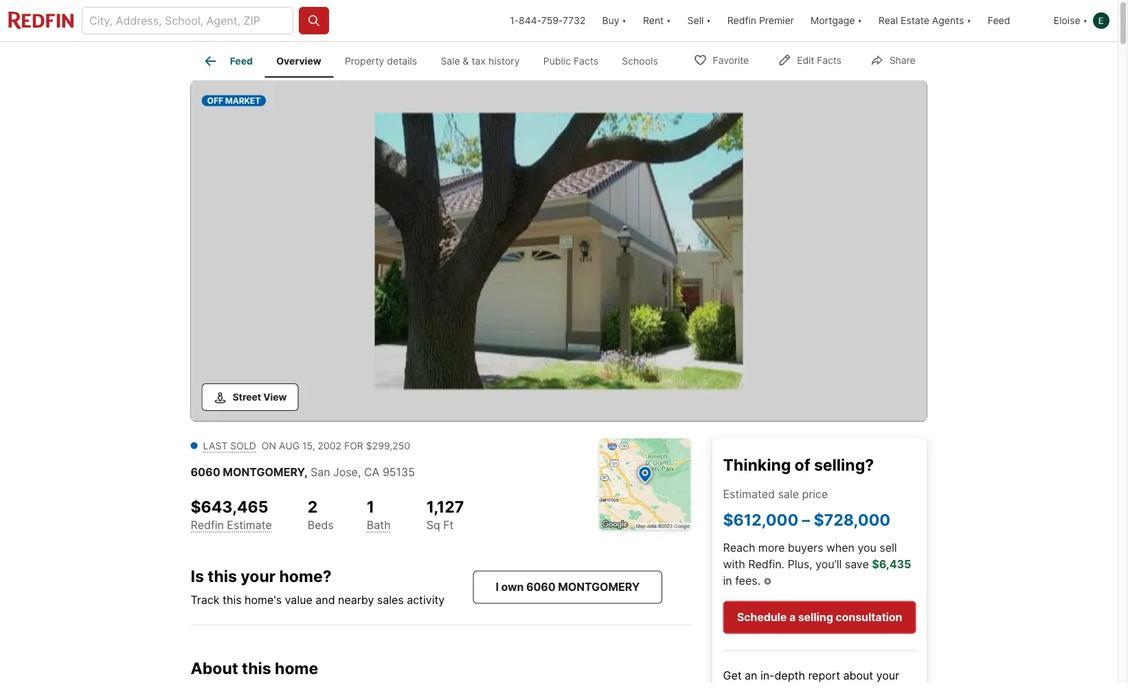 Task type: vqa. For each thing, say whether or not it's contained in the screenshot.
Public
yes



Task type: describe. For each thing, give the bounding box(es) containing it.
report
[[809, 669, 841, 682]]

submit search image
[[307, 14, 321, 27]]

home's
[[245, 593, 282, 606]]

in
[[723, 574, 732, 587]]

mortgage ▾
[[811, 15, 862, 26]]

mortgage ▾ button
[[803, 0, 871, 41]]

$299,250
[[366, 440, 410, 452]]

i own 6060 montgomery button
[[473, 571, 663, 604]]

0 vertical spatial montgomery
[[223, 465, 305, 479]]

and
[[316, 593, 335, 606]]

ca
[[364, 465, 380, 479]]

▾ for buy ▾
[[622, 15, 627, 26]]

facts for public facts
[[574, 55, 599, 67]]

2 beds
[[308, 497, 334, 531]]

buyers
[[788, 541, 824, 554]]

san
[[311, 465, 330, 479]]

with
[[723, 558, 746, 571]]

tab list containing feed
[[191, 42, 681, 78]]

1 bath
[[367, 497, 391, 531]]

edit facts
[[797, 55, 842, 66]]

▾ inside dropdown button
[[967, 15, 972, 26]]

off
[[207, 96, 223, 106]]

selling?
[[814, 455, 874, 474]]

schools tab
[[610, 45, 670, 78]]

1,127 sq ft
[[427, 497, 464, 532]]

schools
[[622, 55, 658, 67]]

off market link
[[191, 80, 928, 425]]

public facts
[[544, 55, 599, 67]]

rent ▾ button
[[635, 0, 679, 41]]

track this home's value and nearby sales activity
[[191, 593, 445, 606]]

estimated
[[723, 487, 775, 501]]

sell
[[880, 541, 897, 554]]

buy ▾ button
[[602, 0, 627, 41]]

public
[[544, 55, 571, 67]]

eloise ▾
[[1054, 15, 1088, 26]]

▾ for rent ▾
[[667, 15, 671, 26]]

redfin inside $643,465 redfin estimate
[[191, 518, 224, 531]]

sell
[[688, 15, 704, 26]]

track
[[191, 593, 220, 606]]

sales
[[377, 593, 404, 606]]

schedule a selling consultation button
[[723, 601, 917, 634]]

buy
[[602, 15, 620, 26]]

redfin.
[[749, 558, 785, 571]]

feed button
[[980, 0, 1046, 41]]

6060 montgomery , san jose , ca 95135
[[191, 465, 415, 479]]

1 , from the left
[[305, 465, 308, 479]]

feed link
[[203, 53, 253, 69]]

0 vertical spatial your
[[241, 566, 276, 586]]

rent
[[643, 15, 664, 26]]

1
[[367, 497, 375, 516]]

of
[[795, 455, 811, 474]]

history
[[489, 55, 520, 67]]

your inside get an in-depth report about your
[[877, 669, 900, 682]]

edit
[[797, 55, 815, 66]]

844-
[[519, 15, 541, 26]]

property
[[345, 55, 384, 67]]

thinking
[[723, 455, 791, 474]]

estimate
[[227, 518, 272, 531]]

depth
[[775, 669, 805, 682]]

1-844-759-7732
[[510, 15, 586, 26]]

last
[[203, 440, 228, 452]]

buy ▾
[[602, 15, 627, 26]]

thinking of selling?
[[723, 455, 874, 474]]

public facts tab
[[532, 45, 610, 78]]

mortgage
[[811, 15, 855, 26]]

redfin estimate link
[[191, 518, 272, 531]]

last sold link
[[203, 440, 256, 452]]

–
[[802, 510, 810, 529]]

get an in-depth report about your
[[723, 669, 900, 683]]

get
[[723, 669, 742, 682]]

2002
[[318, 440, 342, 452]]

is
[[191, 566, 204, 586]]

2
[[308, 497, 318, 516]]

▾ for sell ▾
[[707, 15, 711, 26]]

real estate agents ▾ link
[[879, 0, 972, 41]]

▾ for mortgage ▾
[[858, 15, 862, 26]]

sell ▾
[[688, 15, 711, 26]]

redfin premier
[[728, 15, 794, 26]]

for
[[344, 440, 363, 452]]

6060 inside button
[[526, 580, 556, 594]]

share button
[[859, 46, 928, 74]]

own
[[501, 580, 524, 594]]

this for home
[[242, 658, 271, 678]]

favorite button
[[682, 46, 761, 74]]

$612,000
[[723, 510, 799, 529]]

jose
[[333, 465, 358, 479]]

map entry image
[[600, 439, 691, 530]]

edit facts button
[[766, 46, 853, 74]]

1-
[[510, 15, 519, 26]]

overview tab
[[265, 45, 333, 78]]

15,
[[302, 440, 315, 452]]

when
[[827, 541, 855, 554]]



Task type: locate. For each thing, give the bounding box(es) containing it.
rent ▾
[[643, 15, 671, 26]]

bath
[[367, 518, 391, 531]]

nearby
[[338, 593, 374, 606]]

premier
[[759, 15, 794, 26]]

4 ▾ from the left
[[858, 15, 862, 26]]

1 vertical spatial your
[[877, 669, 900, 682]]

0 horizontal spatial ,
[[305, 465, 308, 479]]

agents
[[933, 15, 965, 26]]

0 horizontal spatial facts
[[574, 55, 599, 67]]

montgomery inside button
[[558, 580, 640, 594]]

0 horizontal spatial montgomery
[[223, 465, 305, 479]]

facts inside tab
[[574, 55, 599, 67]]

▾ right buy
[[622, 15, 627, 26]]

facts right public
[[574, 55, 599, 67]]

1,127
[[427, 497, 464, 516]]

share
[[890, 55, 916, 66]]

redfin
[[728, 15, 757, 26], [191, 518, 224, 531]]

about this home
[[191, 658, 318, 678]]

feed
[[988, 15, 1011, 26], [230, 55, 253, 67]]

reach more buyers when you sell with redfin. plus, you'll save
[[723, 541, 897, 571]]

user photo image
[[1094, 12, 1110, 29]]

activity
[[407, 593, 445, 606]]

2 ▾ from the left
[[667, 15, 671, 26]]

plus,
[[788, 558, 813, 571]]

beds
[[308, 518, 334, 531]]

street view button
[[202, 384, 298, 411]]

0 horizontal spatial redfin
[[191, 518, 224, 531]]

facts right edit at the top of the page
[[817, 55, 842, 66]]

fees.
[[736, 574, 761, 587]]

view
[[263, 391, 287, 403]]

redfin inside button
[[728, 15, 757, 26]]

details
[[387, 55, 417, 67]]

$643,465
[[191, 497, 268, 516]]

eloise
[[1054, 15, 1081, 26]]

▾ right sell at the top right of page
[[707, 15, 711, 26]]

sale & tax history tab
[[429, 45, 532, 78]]

schedule
[[737, 611, 787, 624]]

facts for edit facts
[[817, 55, 842, 66]]

1 horizontal spatial redfin
[[728, 15, 757, 26]]

, left san
[[305, 465, 308, 479]]

redfin left premier
[[728, 15, 757, 26]]

favorite
[[713, 55, 749, 66]]

price
[[802, 487, 828, 501]]

this for home's
[[223, 593, 242, 606]]

5 ▾ from the left
[[967, 15, 972, 26]]

95135
[[383, 465, 415, 479]]

$6,435
[[872, 558, 912, 571]]

▾ right rent
[[667, 15, 671, 26]]

buy ▾ button
[[594, 0, 635, 41]]

1 horizontal spatial montgomery
[[558, 580, 640, 594]]

▾ right agents
[[967, 15, 972, 26]]

1 horizontal spatial ,
[[358, 465, 361, 479]]

▾ left user photo
[[1084, 15, 1088, 26]]

1 vertical spatial redfin
[[191, 518, 224, 531]]

off market
[[207, 96, 261, 106]]

$643,465 redfin estimate
[[191, 497, 272, 531]]

7732
[[563, 15, 586, 26]]

1 vertical spatial 6060
[[526, 580, 556, 594]]

montgomery
[[223, 465, 305, 479], [558, 580, 640, 594]]

0 vertical spatial feed
[[988, 15, 1011, 26]]

market
[[225, 96, 261, 106]]

6060 montgomery, san jose, ca 95135 image
[[191, 80, 928, 422]]

,
[[305, 465, 308, 479], [358, 465, 361, 479]]

2 , from the left
[[358, 465, 361, 479]]

rent ▾ button
[[643, 0, 671, 41]]

selling
[[798, 611, 833, 624]]

feed inside button
[[988, 15, 1011, 26]]

schedule a selling consultation
[[737, 611, 903, 624]]

0 horizontal spatial 6060
[[191, 465, 220, 479]]

▾ for eloise ▾
[[1084, 15, 1088, 26]]

tab list
[[191, 42, 681, 78]]

1-844-759-7732 link
[[510, 15, 586, 26]]

&
[[463, 55, 469, 67]]

last sold on aug 15, 2002 for $299,250
[[203, 440, 410, 452]]

feed up market
[[230, 55, 253, 67]]

0 vertical spatial 6060
[[191, 465, 220, 479]]

your right about
[[877, 669, 900, 682]]

real estate agents ▾ button
[[871, 0, 980, 41]]

facts
[[817, 55, 842, 66], [574, 55, 599, 67]]

0 vertical spatial this
[[208, 566, 237, 586]]

street
[[233, 391, 261, 403]]

this right is at the left of page
[[208, 566, 237, 586]]

1 vertical spatial feed
[[230, 55, 253, 67]]

real
[[879, 15, 898, 26]]

home?
[[279, 566, 332, 586]]

▾ right mortgage
[[858, 15, 862, 26]]

6060 down last
[[191, 465, 220, 479]]

1 horizontal spatial your
[[877, 669, 900, 682]]

, left ca on the left bottom of the page
[[358, 465, 361, 479]]

this right track
[[223, 593, 242, 606]]

$728,000
[[814, 510, 891, 529]]

street view
[[233, 391, 287, 403]]

sell ▾ button
[[679, 0, 719, 41]]

redfin down $643,465
[[191, 518, 224, 531]]

City, Address, School, Agent, ZIP search field
[[82, 7, 293, 34]]

your up home's
[[241, 566, 276, 586]]

6060 right own
[[526, 580, 556, 594]]

$6,435 in fees.
[[723, 558, 912, 587]]

overview
[[276, 55, 321, 67]]

feed right agents
[[988, 15, 1011, 26]]

$612,000 – $728,000
[[723, 510, 891, 529]]

2 vertical spatial this
[[242, 658, 271, 678]]

value
[[285, 593, 313, 606]]

ft
[[443, 518, 454, 532]]

6060
[[191, 465, 220, 479], [526, 580, 556, 594]]

you
[[858, 541, 877, 554]]

0 horizontal spatial your
[[241, 566, 276, 586]]

1 ▾ from the left
[[622, 15, 627, 26]]

facts inside button
[[817, 55, 842, 66]]

sell ▾ button
[[688, 0, 711, 41]]

an
[[745, 669, 758, 682]]

save
[[845, 558, 869, 571]]

3 ▾ from the left
[[707, 15, 711, 26]]

is this your home?
[[191, 566, 332, 586]]

0 vertical spatial redfin
[[728, 15, 757, 26]]

1 vertical spatial this
[[223, 593, 242, 606]]

tax
[[472, 55, 486, 67]]

in-
[[761, 669, 775, 682]]

property details tab
[[333, 45, 429, 78]]

this for your
[[208, 566, 237, 586]]

sale
[[441, 55, 460, 67]]

reach
[[723, 541, 756, 554]]

real estate agents ▾
[[879, 15, 972, 26]]

sq
[[427, 518, 440, 532]]

this left home
[[242, 658, 271, 678]]

home
[[275, 658, 318, 678]]

1 horizontal spatial feed
[[988, 15, 1011, 26]]

you'll
[[816, 558, 842, 571]]

0 horizontal spatial feed
[[230, 55, 253, 67]]

1 vertical spatial montgomery
[[558, 580, 640, 594]]

▾
[[622, 15, 627, 26], [667, 15, 671, 26], [707, 15, 711, 26], [858, 15, 862, 26], [967, 15, 972, 26], [1084, 15, 1088, 26]]

more
[[759, 541, 785, 554]]

1 horizontal spatial facts
[[817, 55, 842, 66]]

6 ▾ from the left
[[1084, 15, 1088, 26]]

1 horizontal spatial 6060
[[526, 580, 556, 594]]



